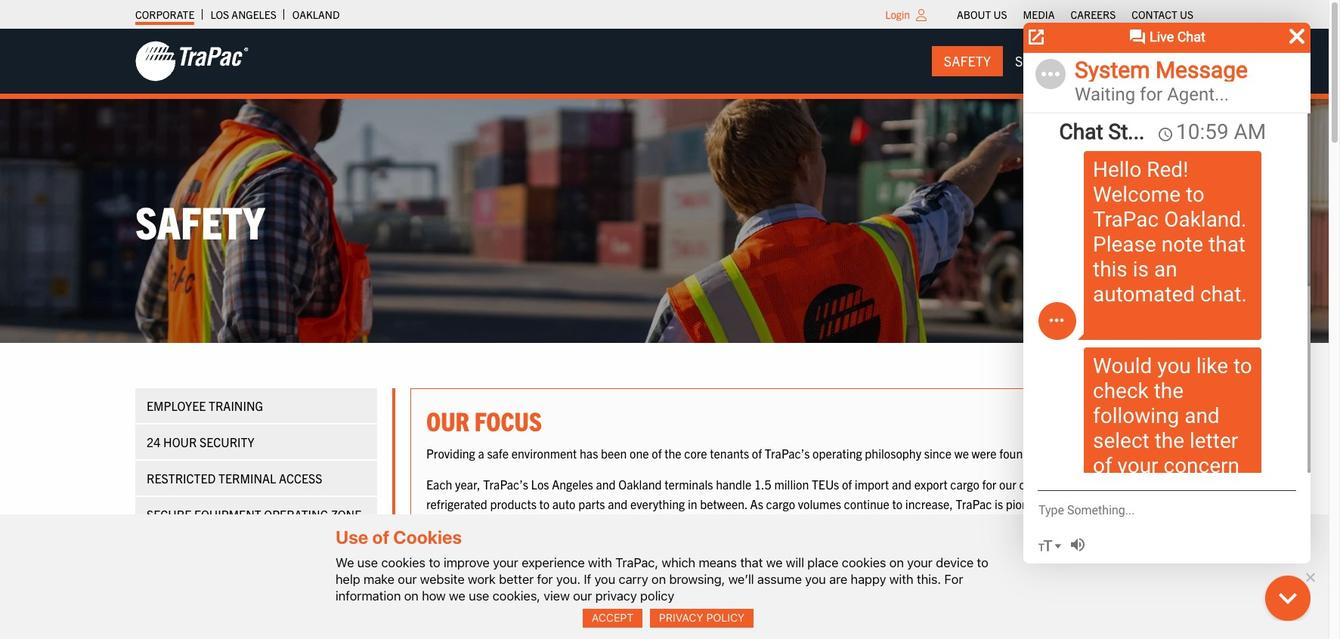 Task type: locate. For each thing, give the bounding box(es) containing it.
our right make on the bottom left of page
[[398, 572, 417, 587]]

on left the how
[[404, 589, 419, 604]]

1 horizontal spatial that
[[1121, 496, 1142, 512]]

1 us from the left
[[994, 8, 1007, 21]]

it
[[1155, 516, 1162, 531]]

for inside use of cookies we use cookies to improve your experience with trapac, which means that we will place cookies on your device to help make our website work better for you. if you carry on browsing, we'll assume you are happy with this. for information on how we use cookies, view our privacy policy
[[537, 572, 553, 587]]

in left new
[[532, 567, 547, 596]]

corporate link
[[135, 4, 195, 25]]

2 your from the left
[[907, 555, 933, 570]]

for down experience
[[537, 572, 553, 587]]

trapac,
[[615, 555, 658, 570]]

1 vertical spatial oakland
[[618, 477, 662, 492]]

1 horizontal spatial a
[[726, 535, 733, 550]]

safe cargo pick up & delivery
[[147, 544, 332, 559]]

2 you from the left
[[805, 572, 826, 587]]

0 horizontal spatial los
[[210, 8, 229, 21]]

1 vertical spatial safety
[[135, 193, 265, 249]]

our right leaves
[[520, 535, 537, 550]]

1 horizontal spatial has
[[634, 535, 652, 550]]

on up policy
[[652, 572, 666, 587]]

0 vertical spatial safe
[[487, 446, 509, 461]]

1 vertical spatial trapac's
[[483, 477, 528, 492]]

us inside about us "link"
[[994, 8, 1007, 21]]

our down if
[[573, 589, 592, 604]]

1 vertical spatial has
[[634, 535, 652, 550]]

import
[[855, 477, 889, 492]]

los angeles link
[[210, 4, 277, 25]]

1 horizontal spatial safety
[[944, 52, 991, 70]]

0 horizontal spatial you
[[595, 572, 615, 587]]

0 horizontal spatial will
[[786, 555, 804, 570]]

1 vertical spatial los
[[531, 477, 549, 492]]

to up ensure
[[892, 496, 903, 512]]

philosophy
[[865, 446, 921, 461]]

1 horizontal spatial as
[[750, 496, 763, 512]]

safe down increase,
[[940, 516, 962, 531]]

0 horizontal spatial the
[[665, 446, 681, 461]]

0 vertical spatial that
[[1121, 496, 1142, 512]]

handle
[[716, 477, 751, 492]]

los up corporate image
[[210, 8, 229, 21]]

as down enters
[[426, 567, 447, 596]]

of right number
[[779, 535, 789, 550]]

privacy policy
[[659, 612, 745, 625]]

1 horizontal spatial you
[[805, 572, 826, 587]]

with up if
[[588, 555, 612, 570]]

to right us
[[479, 516, 489, 531]]

and down us
[[462, 535, 482, 550]]

1 vertical spatial trapac
[[594, 535, 631, 550]]

1 vertical spatial angeles
[[552, 477, 593, 492]]

0 horizontal spatial oakland
[[292, 8, 340, 21]]

on
[[889, 555, 904, 570], [652, 572, 666, 587], [404, 589, 419, 604]]

use of cookies we use cookies to improve your experience with trapac, which means that we will place cookies on your device to help make our website work better for you. if you carry on browsing, we'll assume you are happy with this. for information on how we use cookies, view our privacy policy
[[336, 527, 988, 604]]

cargo down parts
[[581, 516, 610, 531]]

our
[[999, 477, 1016, 492], [656, 516, 674, 531], [1028, 516, 1045, 531], [520, 535, 537, 550], [856, 567, 883, 596], [398, 572, 417, 587], [573, 589, 592, 604]]

1 horizontal spatial los
[[531, 477, 549, 492]]

privacy policy link
[[650, 609, 754, 628]]

0 vertical spatial menu bar
[[949, 4, 1201, 25]]

1 horizontal spatial will
[[1144, 496, 1161, 512]]

with left this.
[[889, 572, 913, 587]]

1 horizontal spatial angeles
[[552, 477, 593, 492]]

0 vertical spatial trapac
[[956, 496, 992, 512]]

1 horizontal spatial your
[[907, 555, 933, 570]]

we
[[954, 446, 969, 461], [766, 555, 783, 570], [451, 567, 474, 596], [973, 567, 997, 596], [449, 589, 465, 604]]

has up trapac,
[[634, 535, 652, 550]]

a inside 'each year, trapac's los angeles and oakland terminals handle 1.5 million teus of import and export cargo for our customers, ranging from refrigerated products to auto parts and everything in between. as cargo volumes continue to increase, trapac is pioneering innovation that will enable us to continue moving cargo through our terminals quickly and safely. in order to ensure the safe transport of our customers' cargo as it enters and leaves our terminals, trapac has implemented a number of technologies and policies.'
[[726, 535, 733, 550]]

customers'
[[1048, 516, 1106, 531]]

0 vertical spatial has
[[580, 446, 598, 461]]

carry
[[619, 572, 648, 587]]

is
[[995, 496, 1003, 512]]

you
[[595, 572, 615, 587], [805, 572, 826, 587]]

your up better
[[493, 555, 518, 570]]

terminals, down moving
[[540, 535, 592, 550]]

as down the 1.5
[[750, 496, 763, 512]]

us right contact
[[1180, 8, 1193, 21]]

has
[[580, 446, 598, 461], [634, 535, 652, 550]]

moving
[[541, 516, 578, 531]]

1 horizontal spatial trapac's
[[765, 446, 810, 461]]

0 vertical spatial trapac's
[[765, 446, 810, 461]]

continue
[[844, 496, 890, 512], [492, 516, 538, 531]]

0 vertical spatial use
[[357, 555, 378, 570]]

a right providing
[[478, 446, 484, 461]]

that up we'll
[[740, 555, 763, 570]]

1 vertical spatial for
[[537, 572, 553, 587]]

2 us from the left
[[1180, 8, 1193, 21]]

0 vertical spatial los
[[210, 8, 229, 21]]

infrastructure
[[589, 567, 701, 596]]

will inside 'each year, trapac's los angeles and oakland terminals handle 1.5 million teus of import and export cargo for our customers, ranging from refrigerated products to auto parts and everything in between. as cargo volumes continue to increase, trapac is pioneering innovation that will enable us to continue moving cargo through our terminals quickly and safely. in order to ensure the safe transport of our customers' cargo as it enters and leaves our terminals, trapac has implemented a number of technologies and policies.'
[[1144, 496, 1161, 512]]

each
[[426, 477, 452, 492]]

oakland up everything at the bottom
[[618, 477, 662, 492]]

0 horizontal spatial a
[[478, 446, 484, 461]]

1 vertical spatial menu bar
[[932, 46, 1206, 76]]

0 horizontal spatial us
[[994, 8, 1007, 21]]

use
[[357, 555, 378, 570], [469, 589, 489, 604]]

will inside use of cookies we use cookies to improve your experience with trapac, which means that we will place cookies on your device to help make our website work better for you. if you carry on browsing, we'll assume you are happy with this. for information on how we use cookies, view our privacy policy
[[786, 555, 804, 570]]

trapac down through at the left of page
[[594, 535, 631, 550]]

has left been
[[580, 446, 598, 461]]

our down everything at the bottom
[[656, 516, 674, 531]]

no image
[[1302, 570, 1317, 585]]

customs
[[220, 580, 275, 595]]

cargo
[[178, 544, 217, 559]]

1 vertical spatial on
[[652, 572, 666, 587]]

your
[[493, 555, 518, 570], [907, 555, 933, 570]]

1 horizontal spatial the
[[920, 516, 937, 531]]

terminals, down policies.
[[887, 567, 969, 596]]

cookies up make on the bottom left of page
[[381, 555, 426, 570]]

safe down focus
[[487, 446, 509, 461]]

1 horizontal spatial continue
[[844, 496, 890, 512]]

1 horizontal spatial with
[[889, 572, 913, 587]]

login link
[[885, 8, 910, 21]]

menu bar containing about us
[[949, 4, 1201, 25]]

0 horizontal spatial continue
[[492, 516, 538, 531]]

happy
[[851, 572, 886, 587]]

as
[[750, 496, 763, 512], [426, 567, 447, 596]]

security
[[200, 435, 254, 450]]

about us link
[[957, 4, 1007, 25]]

angeles inside 'each year, trapac's los angeles and oakland terminals handle 1.5 million teus of import and export cargo for our customers, ranging from refrigerated products to auto parts and everything in between. as cargo volumes continue to increase, trapac is pioneering innovation that will enable us to continue moving cargo through our terminals quickly and safely. in order to ensure the safe transport of our customers' cargo as it enters and leaves our terminals, trapac has implemented a number of technologies and policies.'
[[552, 477, 593, 492]]

are
[[829, 572, 847, 587]]

0 vertical spatial safety
[[944, 52, 991, 70]]

0 vertical spatial a
[[478, 446, 484, 461]]

1 horizontal spatial safe
[[940, 516, 962, 531]]

the
[[665, 446, 681, 461], [920, 516, 937, 531]]

us for contact us
[[1180, 8, 1193, 21]]

of
[[652, 446, 662, 461], [752, 446, 762, 461], [842, 477, 852, 492], [1015, 516, 1025, 531], [372, 527, 389, 548], [779, 535, 789, 550]]

with
[[588, 555, 612, 570], [889, 572, 913, 587]]

volumes
[[798, 496, 841, 512]]

a up means
[[726, 535, 733, 550]]

1 horizontal spatial us
[[1180, 8, 1193, 21]]

terminals down "core"
[[664, 477, 713, 492]]

continue down products
[[492, 516, 538, 531]]

you right if
[[595, 572, 615, 587]]

0 vertical spatial as
[[750, 496, 763, 512]]

will up assume
[[786, 555, 804, 570]]

los down environment
[[531, 477, 549, 492]]

scanning
[[277, 580, 337, 595]]

contact
[[1132, 8, 1177, 21]]

0 vertical spatial terminals,
[[540, 535, 592, 550]]

1 vertical spatial terminals,
[[887, 567, 969, 596]]

experience
[[522, 555, 585, 570]]

0 horizontal spatial your
[[493, 555, 518, 570]]

0 vertical spatial will
[[1144, 496, 1161, 512]]

0 vertical spatial the
[[665, 446, 681, 461]]

0 horizontal spatial angeles
[[232, 8, 277, 21]]

us right about
[[994, 8, 1007, 21]]

teus
[[812, 477, 839, 492]]

restricted terminal access
[[147, 471, 322, 486]]

trapac's up million
[[765, 446, 810, 461]]

menu bar up service
[[949, 4, 1201, 25]]

us for about us
[[994, 8, 1007, 21]]

our right at
[[856, 567, 883, 596]]

1 vertical spatial that
[[740, 555, 763, 570]]

privacy
[[659, 612, 703, 625]]

0 horizontal spatial for
[[537, 572, 553, 587]]

0 vertical spatial for
[[982, 477, 996, 492]]

to:
[[1119, 567, 1141, 596]]

for
[[982, 477, 996, 492], [537, 572, 553, 587]]

you.
[[556, 572, 581, 587]]

of right use
[[372, 527, 389, 548]]

trapac up transport
[[956, 496, 992, 512]]

0 horizontal spatial with
[[588, 555, 612, 570]]

1 horizontal spatial for
[[982, 477, 996, 492]]

employee training link
[[135, 389, 377, 424]]

employee
[[147, 399, 206, 414]]

1 horizontal spatial cookies
[[842, 555, 886, 570]]

0 vertical spatial continue
[[844, 496, 890, 512]]

us
[[994, 8, 1007, 21], [1180, 8, 1193, 21]]

you down "place"
[[805, 572, 826, 587]]

service link
[[1003, 46, 1080, 76]]

0 horizontal spatial cookies
[[381, 555, 426, 570]]

we left the were in the bottom of the page
[[954, 446, 969, 461]]

will up it
[[1144, 496, 1161, 512]]

los inside los angeles link
[[210, 8, 229, 21]]

los
[[210, 8, 229, 21], [531, 477, 549, 492]]

angeles up auto
[[552, 477, 593, 492]]

that inside 'each year, trapac's los angeles and oakland terminals handle 1.5 million teus of import and export cargo for our customers, ranging from refrigerated products to auto parts and everything in between. as cargo volumes continue to increase, trapac is pioneering innovation that will enable us to continue moving cargo through our terminals quickly and safely. in order to ensure the safe transport of our customers' cargo as it enters and leaves our terminals, trapac has implemented a number of technologies and policies.'
[[1121, 496, 1142, 512]]

secure equipment operating zone
[[147, 507, 361, 523]]

1.5
[[754, 477, 772, 492]]

improve
[[444, 555, 490, 570]]

1 vertical spatial safe
[[940, 516, 962, 531]]

of inside use of cookies we use cookies to improve your experience with trapac, which means that we will place cookies on your device to help make our website work better for you. if you carry on browsing, we'll assume you are happy with this. for information on how we use cookies, view our privacy policy
[[372, 527, 389, 548]]

we down "website"
[[449, 589, 465, 604]]

policy
[[640, 589, 674, 604]]

use up make on the bottom left of page
[[357, 555, 378, 570]]

integrated customs scanning
[[147, 580, 337, 595]]

to up "website"
[[429, 555, 440, 570]]

1 vertical spatial will
[[786, 555, 804, 570]]

0 vertical spatial in
[[688, 496, 697, 512]]

media
[[1023, 8, 1055, 21]]

0 horizontal spatial on
[[404, 589, 419, 604]]

1 vertical spatial the
[[920, 516, 937, 531]]

and
[[596, 477, 616, 492], [892, 477, 912, 492], [608, 496, 628, 512], [768, 516, 787, 531], [462, 535, 482, 550], [861, 535, 880, 550], [706, 567, 736, 596]]

place
[[807, 555, 839, 570]]

light image
[[916, 9, 927, 21]]

continue down import
[[844, 496, 890, 512]]

means
[[699, 555, 737, 570]]

1 vertical spatial use
[[469, 589, 489, 604]]

cargo
[[950, 477, 979, 492], [766, 496, 795, 512], [581, 516, 610, 531], [1109, 516, 1138, 531]]

and left safely.
[[768, 516, 787, 531]]

1 horizontal spatial on
[[652, 572, 666, 587]]

as we invest in new infrastructure and technology at our terminals, we examine ways to:
[[426, 567, 1141, 596]]

1 you from the left
[[595, 572, 615, 587]]

0 horizontal spatial terminals,
[[540, 535, 592, 550]]

2 horizontal spatial on
[[889, 555, 904, 570]]

0 vertical spatial on
[[889, 555, 904, 570]]

equipment
[[194, 507, 261, 523]]

oakland right los angeles link
[[292, 8, 340, 21]]

policies.
[[883, 535, 926, 550]]

cargo down million
[[766, 496, 795, 512]]

oakland link
[[292, 4, 340, 25]]

angeles left oakland link
[[232, 8, 277, 21]]

that down from
[[1121, 496, 1142, 512]]

1 vertical spatial with
[[889, 572, 913, 587]]

safety
[[944, 52, 991, 70], [135, 193, 265, 249]]

trapac's up products
[[483, 477, 528, 492]]

founded
[[999, 446, 1043, 461]]

los inside 'each year, trapac's los angeles and oakland terminals handle 1.5 million teus of import and export cargo for our customers, ranging from refrigerated products to auto parts and everything in between. as cargo volumes continue to increase, trapac is pioneering innovation that will enable us to continue moving cargo through our terminals quickly and safely. in order to ensure the safe transport of our customers' cargo as it enters and leaves our terminals, trapac has implemented a number of technologies and policies.'
[[531, 477, 549, 492]]

0 horizontal spatial in
[[532, 567, 547, 596]]

careers
[[1071, 8, 1116, 21]]

us inside contact us link
[[1180, 8, 1193, 21]]

enable
[[426, 516, 461, 531]]

trapac's inside 'each year, trapac's los angeles and oakland terminals handle 1.5 million teus of import and export cargo for our customers, ranging from refrigerated products to auto parts and everything in between. as cargo volumes continue to increase, trapac is pioneering innovation that will enable us to continue moving cargo through our terminals quickly and safely. in order to ensure the safe transport of our customers' cargo as it enters and leaves our terminals, trapac has implemented a number of technologies and policies.'
[[483, 477, 528, 492]]

0 horizontal spatial that
[[740, 555, 763, 570]]

1 horizontal spatial in
[[688, 496, 697, 512]]

on down policies.
[[889, 555, 904, 570]]

1 horizontal spatial oakland
[[618, 477, 662, 492]]

1 vertical spatial a
[[726, 535, 733, 550]]

1 horizontal spatial use
[[469, 589, 489, 604]]

2 cookies from the left
[[842, 555, 886, 570]]

than
[[1075, 446, 1099, 461]]

accept link
[[583, 609, 643, 628]]

your up this.
[[907, 555, 933, 570]]

the down increase,
[[920, 516, 937, 531]]

new
[[551, 567, 585, 596]]

2 vertical spatial on
[[404, 589, 419, 604]]

terminals up implemented
[[676, 516, 725, 531]]

of down 'pioneering'
[[1015, 516, 1025, 531]]

0 vertical spatial terminals
[[664, 477, 713, 492]]

menu bar down careers link
[[932, 46, 1206, 76]]

to right device
[[977, 555, 988, 570]]

0 horizontal spatial trapac's
[[483, 477, 528, 492]]

ranging
[[1080, 477, 1119, 492]]

the left "core"
[[665, 446, 681, 461]]

use down work
[[469, 589, 489, 604]]

cookies up happy
[[842, 555, 886, 570]]

in left between.
[[688, 496, 697, 512]]

for up is
[[982, 477, 996, 492]]

0 horizontal spatial as
[[426, 567, 447, 596]]

menu bar
[[949, 4, 1201, 25], [932, 46, 1206, 76]]

about
[[957, 8, 991, 21]]

1 your from the left
[[493, 555, 518, 570]]

products
[[490, 496, 537, 512]]



Task type: describe. For each thing, give the bounding box(es) containing it.
menu bar containing safety
[[932, 46, 1206, 76]]

in
[[826, 516, 836, 531]]

and up parts
[[596, 477, 616, 492]]

were
[[972, 446, 997, 461]]

30
[[1101, 446, 1115, 461]]

24 hour security
[[147, 435, 254, 450]]

0 horizontal spatial use
[[357, 555, 378, 570]]

0 horizontal spatial has
[[580, 446, 598, 461]]

terminal
[[218, 471, 276, 486]]

the inside 'each year, trapac's los angeles and oakland terminals handle 1.5 million teus of import and export cargo for our customers, ranging from refrigerated products to auto parts and everything in between. as cargo volumes continue to increase, trapac is pioneering innovation that will enable us to continue moving cargo through our terminals quickly and safely. in order to ensure the safe transport of our customers' cargo as it enters and leaves our terminals, trapac has implemented a number of technologies and policies.'
[[920, 516, 937, 531]]

we right for
[[973, 567, 997, 596]]

for inside 'each year, trapac's los angeles and oakland terminals handle 1.5 million teus of import and export cargo for our customers, ranging from refrigerated products to auto parts and everything in between. as cargo volumes continue to increase, trapac is pioneering innovation that will enable us to continue moving cargo through our terminals quickly and safely. in order to ensure the safe transport of our customers' cargo as it enters and leaves our terminals, trapac has implemented a number of technologies and policies.'
[[982, 477, 996, 492]]

0 vertical spatial oakland
[[292, 8, 340, 21]]

we right the how
[[451, 567, 474, 596]]

and down order
[[861, 535, 880, 550]]

years
[[1118, 446, 1146, 461]]

0 vertical spatial with
[[588, 555, 612, 570]]

accept
[[592, 612, 634, 625]]

pioneering
[[1006, 496, 1061, 512]]

our down 'pioneering'
[[1028, 516, 1045, 531]]

&
[[267, 544, 276, 559]]

of right 'teus'
[[842, 477, 852, 492]]

cargo left 'as'
[[1109, 516, 1138, 531]]

and up policy on the bottom right of page
[[706, 567, 736, 596]]

safe inside 'each year, trapac's los angeles and oakland terminals handle 1.5 million teus of import and export cargo for our customers, ranging from refrigerated products to auto parts and everything in between. as cargo volumes continue to increase, trapac is pioneering innovation that will enable us to continue moving cargo through our terminals quickly and safely. in order to ensure the safe transport of our customers' cargo as it enters and leaves our terminals, trapac has implemented a number of technologies and policies.'
[[940, 516, 962, 531]]

for
[[944, 572, 963, 587]]

los angeles
[[210, 8, 277, 21]]

our focus
[[426, 405, 542, 437]]

service
[[1015, 52, 1068, 70]]

terminals, inside 'each year, trapac's los angeles and oakland terminals handle 1.5 million teus of import and export cargo for our customers, ranging from refrigerated products to auto parts and everything in between. as cargo volumes continue to increase, trapac is pioneering innovation that will enable us to continue moving cargo through our terminals quickly and safely. in order to ensure the safe transport of our customers' cargo as it enters and leaves our terminals, trapac has implemented a number of technologies and policies.'
[[540, 535, 592, 550]]

corporate image
[[135, 40, 249, 82]]

cookies
[[393, 527, 462, 548]]

pick
[[220, 544, 246, 559]]

1 cookies from the left
[[381, 555, 426, 570]]

of right tenants
[[752, 446, 762, 461]]

million
[[774, 477, 809, 492]]

0 horizontal spatial trapac
[[594, 535, 631, 550]]

view
[[544, 589, 570, 604]]

tenants
[[710, 446, 749, 461]]

contact us link
[[1132, 4, 1193, 25]]

information
[[336, 589, 401, 604]]

number
[[735, 535, 776, 550]]

media link
[[1023, 4, 1055, 25]]

oakland inside 'each year, trapac's los angeles and oakland terminals handle 1.5 million teus of import and export cargo for our customers, ranging from refrigerated products to auto parts and everything in between. as cargo volumes continue to increase, trapac is pioneering innovation that will enable us to continue moving cargo through our terminals quickly and safely. in order to ensure the safe transport of our customers' cargo as it enters and leaves our terminals, trapac has implemented a number of technologies and policies.'
[[618, 477, 662, 492]]

we up assume
[[766, 555, 783, 570]]

at
[[835, 567, 851, 596]]

training
[[209, 399, 263, 414]]

access
[[279, 471, 322, 486]]

in inside 'each year, trapac's los angeles and oakland terminals handle 1.5 million teus of import and export cargo for our customers, ranging from refrigerated products to auto parts and everything in between. as cargo volumes continue to increase, trapac is pioneering innovation that will enable us to continue moving cargo through our terminals quickly and safely. in order to ensure the safe transport of our customers' cargo as it enters and leaves our terminals, trapac has implemented a number of technologies and policies.'
[[688, 496, 697, 512]]

auto
[[552, 496, 576, 512]]

one
[[630, 446, 649, 461]]

which
[[662, 555, 695, 570]]

safety link
[[932, 46, 1003, 76]]

to right order
[[869, 516, 879, 531]]

cookies,
[[493, 589, 540, 604]]

as inside 'each year, trapac's los angeles and oakland terminals handle 1.5 million teus of import and export cargo for our customers, ranging from refrigerated products to auto parts and everything in between. as cargo volumes continue to increase, trapac is pioneering innovation that will enable us to continue moving cargo through our terminals quickly and safely. in order to ensure the safe transport of our customers' cargo as it enters and leaves our terminals, trapac has implemented a number of technologies and policies.'
[[750, 496, 763, 512]]

safety inside menu item
[[944, 52, 991, 70]]

providing a safe environment has been one of the core tenants of trapac's operating philosophy since we were founded more than 30 years ago.
[[426, 446, 1171, 461]]

refrigerated
[[426, 496, 487, 512]]

help
[[336, 572, 360, 587]]

employee training
[[147, 399, 263, 414]]

integrated
[[147, 580, 217, 595]]

safely.
[[790, 516, 823, 531]]

ago.
[[1149, 446, 1171, 461]]

since
[[924, 446, 952, 461]]

sustainability link
[[1080, 46, 1206, 76]]

and up through at the left of page
[[608, 496, 628, 512]]

integrated customs scanning link
[[135, 570, 377, 605]]

hour
[[163, 435, 197, 450]]

everything
[[630, 496, 685, 512]]

examine
[[1001, 567, 1070, 596]]

make
[[364, 572, 395, 587]]

assume
[[757, 572, 802, 587]]

and left "export"
[[892, 477, 912, 492]]

safe
[[147, 544, 175, 559]]

enters
[[426, 535, 459, 550]]

from
[[1122, 477, 1146, 492]]

environment
[[511, 446, 577, 461]]

login
[[885, 8, 910, 21]]

0 horizontal spatial safety
[[135, 193, 265, 249]]

cargo right "export"
[[950, 477, 979, 492]]

restricted terminal access link
[[135, 461, 377, 496]]

as
[[1141, 516, 1152, 531]]

ways
[[1074, 567, 1115, 596]]

work
[[468, 572, 496, 587]]

safe cargo pick up & delivery link
[[135, 534, 377, 569]]

more
[[1045, 446, 1072, 461]]

this.
[[917, 572, 941, 587]]

we
[[336, 555, 354, 570]]

through
[[613, 516, 654, 531]]

if
[[584, 572, 591, 587]]

secure equipment operating zone link
[[135, 498, 377, 532]]

focus
[[475, 405, 542, 437]]

parts
[[578, 496, 605, 512]]

corporate
[[135, 8, 195, 21]]

1 vertical spatial terminals
[[676, 516, 725, 531]]

quickly
[[728, 516, 765, 531]]

device
[[936, 555, 974, 570]]

use
[[336, 527, 368, 548]]

0 vertical spatial angeles
[[232, 8, 277, 21]]

1 horizontal spatial trapac
[[956, 496, 992, 512]]

to left auto
[[539, 496, 550, 512]]

safety menu item
[[932, 46, 1003, 76]]

of right one
[[652, 446, 662, 461]]

each year, trapac's los angeles and oakland terminals handle 1.5 million teus of import and export cargo for our customers, ranging from refrigerated products to auto parts and everything in between. as cargo volumes continue to increase, trapac is pioneering innovation that will enable us to continue moving cargo through our terminals quickly and safely. in order to ensure the safe transport of our customers' cargo as it enters and leaves our terminals, trapac has implemented a number of technologies and policies.
[[426, 477, 1162, 550]]

24 hour security link
[[135, 425, 377, 460]]

providing
[[426, 446, 475, 461]]

ensure
[[882, 516, 918, 531]]

delivery
[[278, 544, 332, 559]]

1 vertical spatial continue
[[492, 516, 538, 531]]

our up is
[[999, 477, 1016, 492]]

core
[[684, 446, 707, 461]]

increase,
[[905, 496, 953, 512]]

browsing,
[[669, 572, 725, 587]]

1 vertical spatial in
[[532, 567, 547, 596]]

that inside use of cookies we use cookies to improve your experience with trapac, which means that we will place cookies on your device to help make our website work better for you. if you carry on browsing, we'll assume you are happy with this. for information on how we use cookies, view our privacy policy
[[740, 555, 763, 570]]

1 vertical spatial as
[[426, 567, 447, 596]]

has inside 'each year, trapac's los angeles and oakland terminals handle 1.5 million teus of import and export cargo for our customers, ranging from refrigerated products to auto parts and everything in between. as cargo volumes continue to increase, trapac is pioneering innovation that will enable us to continue moving cargo through our terminals quickly and safely. in order to ensure the safe transport of our customers' cargo as it enters and leaves our terminals, trapac has implemented a number of technologies and policies.'
[[634, 535, 652, 550]]

technologies
[[792, 535, 858, 550]]

1 horizontal spatial terminals,
[[887, 567, 969, 596]]

we'll
[[728, 572, 754, 587]]

privacy
[[595, 589, 637, 604]]

sustainability
[[1092, 52, 1193, 70]]

0 horizontal spatial safe
[[487, 446, 509, 461]]



Task type: vqa. For each thing, say whether or not it's contained in the screenshot.
Source: S&P Global Platts | September 30, 2020 At least two ships arriving at the Port of Los Angeles have been diverted to alternative terminals in response to infrastructure overload and equipment issues owing to the recent surge in trans-Pacific cargo volumes. The Hyundai Bangkok and the Hyundai Splendor, set to arrive on the US…
no



